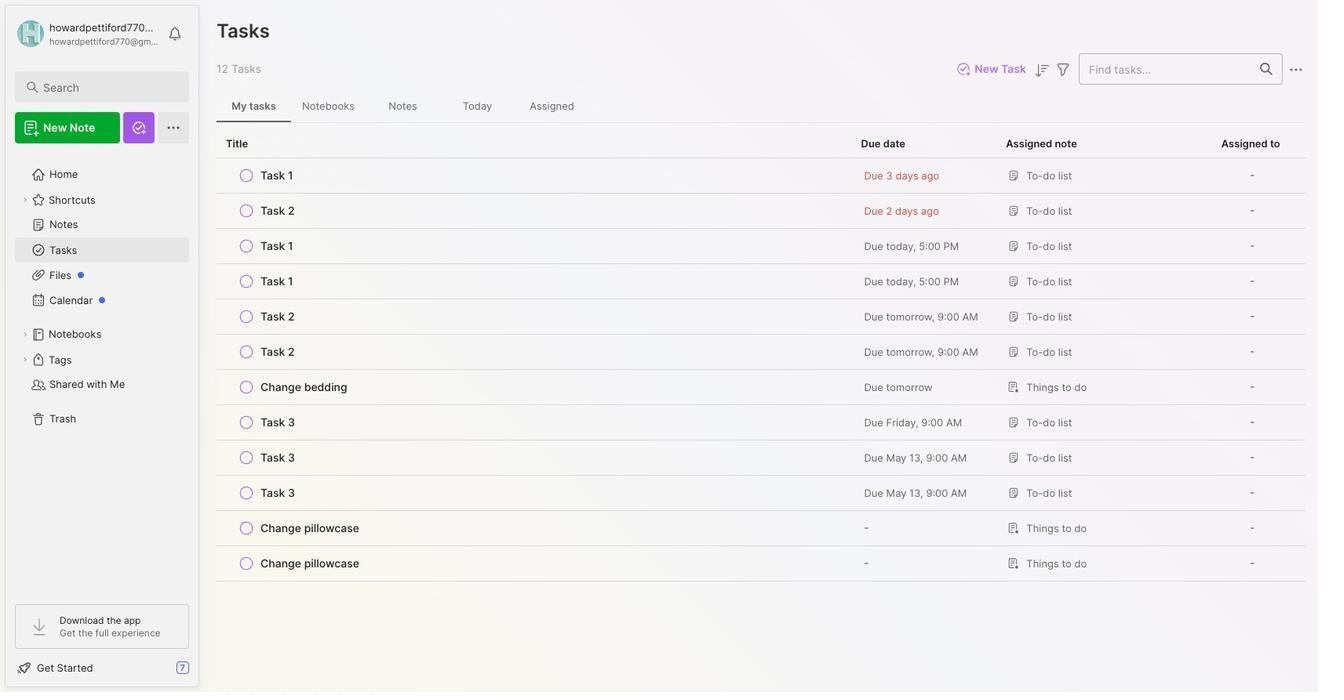 Task type: vqa. For each thing, say whether or not it's contained in the screenshot.
'Upgrade' popup button
no



Task type: locate. For each thing, give the bounding box(es) containing it.
main element
[[0, 0, 204, 693]]

Help and Learning task checklist field
[[5, 656, 199, 681]]

none search field inside main element
[[43, 78, 175, 97]]

tree inside main element
[[5, 153, 199, 591]]

task 1 2 cell
[[261, 239, 293, 254]]

row group
[[217, 159, 1306, 582]]

Account field
[[15, 18, 160, 49]]

task 3 7 cell
[[261, 415, 295, 431]]

change bedding 6 cell
[[261, 380, 347, 396]]

row
[[217, 159, 1306, 194], [226, 165, 842, 187], [217, 194, 1306, 229], [226, 200, 842, 222], [217, 229, 1306, 264], [226, 235, 842, 257], [217, 264, 1306, 300], [226, 271, 842, 293], [217, 300, 1306, 335], [226, 306, 842, 328], [217, 335, 1306, 370], [226, 341, 842, 363], [217, 370, 1306, 406], [226, 377, 842, 399], [217, 406, 1306, 441], [226, 412, 842, 434], [217, 441, 1306, 476], [226, 447, 842, 469], [217, 476, 1306, 512], [226, 483, 842, 505], [217, 512, 1306, 547], [226, 518, 842, 540], [217, 547, 1306, 582], [226, 553, 842, 575]]

filter tasks image
[[1054, 60, 1073, 79]]

tree
[[5, 153, 199, 591]]

Search text field
[[43, 80, 175, 95]]

task 1 0 cell
[[261, 168, 293, 184]]

None search field
[[43, 78, 175, 97]]

change pillowcase 10 cell
[[261, 521, 359, 537]]

task 1 3 cell
[[261, 274, 293, 290]]

More actions and view options field
[[1283, 59, 1306, 79]]

task 2 5 cell
[[261, 345, 295, 360]]



Task type: describe. For each thing, give the bounding box(es) containing it.
expand notebooks image
[[20, 330, 30, 340]]

task 3 9 cell
[[261, 486, 295, 501]]

Sort tasks by… field
[[1033, 60, 1052, 80]]

change pillowcase 11 cell
[[261, 556, 359, 572]]

Filter tasks field
[[1054, 59, 1073, 79]]

expand tags image
[[20, 356, 30, 365]]

task 2 1 cell
[[261, 203, 295, 219]]

click to collapse image
[[198, 664, 210, 683]]

task 3 8 cell
[[261, 450, 295, 466]]

task 2 4 cell
[[261, 309, 295, 325]]

Find tasks… text field
[[1080, 56, 1251, 82]]

more actions and view options image
[[1287, 60, 1306, 79]]



